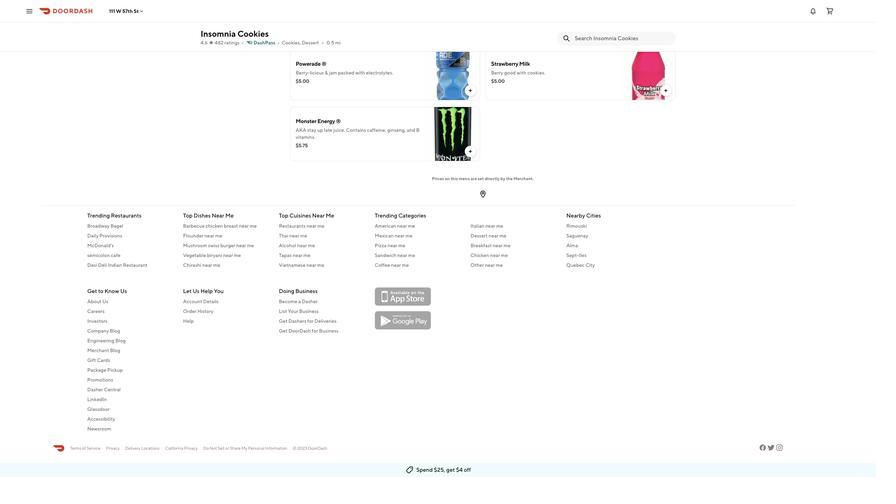 Task type: vqa. For each thing, say whether or not it's contained in the screenshot.


Task type: locate. For each thing, give the bounding box(es) containing it.
get for get doordash for business
[[279, 328, 287, 334]]

order history
[[183, 308, 213, 314]]

business down 'deliveries'
[[319, 328, 338, 334]]

trending up american
[[375, 212, 397, 219]]

breakfast near me
[[471, 243, 511, 248]]

0 horizontal spatial dasher
[[87, 387, 103, 392]]

me up breast
[[225, 212, 234, 219]]

near for tapas near me
[[293, 253, 303, 258]]

near for chicken near me
[[490, 253, 500, 258]]

us down get to know us on the bottom left
[[102, 299, 108, 304]]

1 with from the left
[[355, 70, 365, 76]]

Item Search search field
[[575, 35, 670, 42]]

me inside 'link'
[[408, 223, 415, 229]]

me down italian near me link
[[499, 233, 506, 239]]

with inside strawberry milk berry good with cookies. $5.00
[[517, 70, 526, 76]]

me for chicken near me
[[501, 253, 508, 258]]

linkedin
[[87, 397, 107, 402]]

privacy left do
[[184, 446, 198, 451]]

2 with from the left
[[517, 70, 526, 76]]

me up mushroom swiss burger near me
[[215, 233, 222, 239]]

1 horizontal spatial dasher
[[302, 299, 318, 304]]

0 vertical spatial get
[[87, 288, 97, 294]]

• left cookies,
[[278, 40, 280, 45]]

help down order
[[183, 318, 194, 324]]

vietnamese near me
[[279, 262, 324, 268]]

prices
[[432, 176, 444, 181]]

2 me from the left
[[326, 212, 334, 219]]

0 horizontal spatial me
[[225, 212, 234, 219]]

1 me from the left
[[225, 212, 234, 219]]

delivery locations link
[[125, 445, 160, 452]]

cookies
[[237, 29, 269, 38]]

linkedin link
[[87, 396, 175, 403]]

near for sandwich near me
[[397, 253, 407, 258]]

us right know
[[120, 288, 127, 294]]

gift cards
[[87, 357, 110, 363]]

me up tapas near me link
[[308, 243, 315, 248]]

0 horizontal spatial with
[[355, 70, 365, 76]]

saguenay link
[[566, 232, 654, 239]]

blog up merchant blog link at the bottom left of page
[[115, 338, 126, 343]]

1 near from the left
[[212, 212, 224, 219]]

®️ up the &
[[322, 61, 326, 67]]

me up dessert near me
[[496, 223, 503, 229]]

1 horizontal spatial merchant
[[514, 176, 533, 181]]

prices on this menu are set directly by the merchant .
[[432, 176, 534, 181]]

for down get dashers for deliveries
[[312, 328, 318, 334]]

2 top from the left
[[279, 212, 288, 219]]

merchant blog link
[[87, 347, 175, 354]]

business up get dashers for deliveries
[[299, 308, 319, 314]]

dishes
[[194, 212, 211, 219]]

desi
[[87, 262, 97, 268]]

me for chirashi near me
[[213, 262, 220, 268]]

of
[[82, 446, 86, 451]]

near down tapas near me link
[[306, 262, 316, 268]]

me right burger
[[247, 243, 254, 248]]

0 horizontal spatial add item to cart image
[[467, 149, 473, 154]]

monster energy ®️ aka stay up late juice. contains caffeine, ginseng, and b vitamins. $5.75
[[296, 118, 420, 148]]

for up "get doordash for business"
[[307, 318, 314, 324]]

me down biryani
[[213, 262, 220, 268]]

me down tapas near me link
[[317, 262, 324, 268]]

dashpass •
[[254, 40, 280, 45]]

swiss
[[208, 243, 219, 248]]

near right breast
[[239, 223, 249, 229]]

1 horizontal spatial top
[[279, 212, 288, 219]]

2 horizontal spatial us
[[193, 288, 199, 294]]

0 vertical spatial blog
[[110, 328, 120, 334]]

me down pizza near me link
[[408, 253, 415, 258]]

desi deli indian restaurant link
[[87, 262, 175, 269]]

2 vertical spatial get
[[279, 328, 287, 334]]

1 vertical spatial get
[[279, 318, 287, 324]]

restaurants up broadway bagel link on the left of the page
[[111, 212, 141, 219]]

0 vertical spatial help
[[201, 288, 213, 294]]

1 trending from the left
[[87, 212, 110, 219]]

chicken
[[471, 253, 489, 258]]

semicolon cafe link
[[87, 252, 175, 259]]

0 horizontal spatial •
[[242, 40, 244, 45]]

me down chicken near me
[[496, 262, 503, 268]]

1 horizontal spatial trending
[[375, 212, 397, 219]]

deli
[[98, 262, 107, 268]]

thai near me link
[[279, 232, 366, 239]]

2 horizontal spatial •
[[322, 40, 324, 45]]

energy
[[317, 118, 335, 125]]

near up coffee near me
[[397, 253, 407, 258]]

mexican
[[375, 233, 394, 239]]

1 horizontal spatial add item to cart image
[[663, 27, 669, 33]]

1 horizontal spatial help
[[201, 288, 213, 294]]

me down categories
[[408, 223, 415, 229]]

$5.00 inside powerade ®️ berry-licious & jam packed with electrolytes. $5.00
[[296, 78, 309, 84]]

investors
[[87, 318, 107, 324]]

dasher central link
[[87, 386, 175, 393]]

near
[[212, 212, 224, 219], [312, 212, 325, 219]]

1 horizontal spatial restaurants
[[279, 223, 306, 229]]

package pickup link
[[87, 367, 175, 374]]

sprite ®️ image
[[621, 0, 676, 40]]

trending for trending restaurants
[[87, 212, 110, 219]]

0 horizontal spatial near
[[212, 212, 224, 219]]

investors link
[[87, 318, 175, 325]]

dessert down italian
[[471, 233, 488, 239]]

1 vertical spatial for
[[312, 328, 318, 334]]

1 horizontal spatial •
[[278, 40, 280, 45]]

1 horizontal spatial ®️
[[336, 118, 341, 125]]

restaurants up 'thai near me'
[[279, 223, 306, 229]]

me for top cuisines near me
[[326, 212, 334, 219]]

pizza near me link
[[375, 242, 462, 249]]

business up a
[[295, 288, 318, 294]]

$5.75 up cookies, dessert • 0.5 mi
[[296, 17, 308, 23]]

dasher right a
[[302, 299, 318, 304]]

me for top dishes near me
[[225, 212, 234, 219]]

add item to cart image
[[663, 88, 669, 93], [467, 149, 473, 154]]

1 horizontal spatial privacy
[[184, 446, 198, 451]]

0 vertical spatial doordash
[[288, 328, 311, 334]]

0 vertical spatial add item to cart image
[[663, 88, 669, 93]]

coffee near me
[[375, 262, 409, 268]]

a
[[298, 299, 301, 304]]

with inside powerade ®️ berry-licious & jam packed with electrolytes. $5.00
[[355, 70, 365, 76]]

me down restaurants near me
[[300, 233, 307, 239]]

0 horizontal spatial privacy
[[106, 446, 120, 451]]

0 vertical spatial for
[[307, 318, 314, 324]]

0.5
[[327, 40, 334, 45]]

me for dessert near me
[[499, 233, 506, 239]]

near for vietnamese near me
[[306, 262, 316, 268]]

coffee
[[375, 262, 390, 268]]

for for dashers
[[307, 318, 314, 324]]

with down milk
[[517, 70, 526, 76]]

111
[[109, 8, 115, 14]]

list your business
[[279, 308, 319, 314]]

1 horizontal spatial near
[[312, 212, 325, 219]]

tapas
[[279, 253, 292, 258]]

near for alcohol near me
[[297, 243, 307, 248]]

accessibility
[[87, 416, 115, 422]]

powerade ®️ image
[[425, 46, 480, 100]]

near up breakfast near me
[[489, 233, 498, 239]]

engineering blog link
[[87, 337, 175, 344]]

for
[[307, 318, 314, 324], [312, 328, 318, 334]]

california privacy link
[[165, 445, 198, 452]]

near down burger
[[223, 253, 233, 258]]

provisions
[[100, 233, 122, 239]]

111 w 57th st button
[[109, 8, 144, 14]]

1 horizontal spatial with
[[517, 70, 526, 76]]

me down american near me 'link'
[[406, 233, 412, 239]]

top left 'cuisines'
[[279, 212, 288, 219]]

monster energy ®️ image
[[425, 107, 480, 161]]

notification bell image
[[809, 7, 817, 15]]

near for restaurants near me
[[307, 223, 316, 229]]

near right burger
[[236, 243, 246, 248]]

©
[[293, 446, 297, 451]]

1 privacy from the left
[[106, 446, 120, 451]]

me up restaurants near me link
[[326, 212, 334, 219]]

or
[[225, 446, 229, 451]]

get
[[87, 288, 97, 294], [279, 318, 287, 324], [279, 328, 287, 334]]

company blog
[[87, 328, 120, 334]]

near for dessert near me
[[489, 233, 498, 239]]

0 horizontal spatial top
[[183, 212, 193, 219]]

near up barbecue chicken breast near me
[[212, 212, 224, 219]]

2 vertical spatial blog
[[110, 348, 120, 353]]

0 horizontal spatial help
[[183, 318, 194, 324]]

get dashers for deliveries
[[279, 318, 337, 324]]

add item to cart image
[[663, 27, 669, 33], [467, 88, 473, 93]]

powerade
[[296, 61, 321, 67]]

®️ up juice.
[[336, 118, 341, 125]]

near down breakfast near me
[[490, 253, 500, 258]]

0 items, open order cart image
[[826, 7, 834, 15]]

1 horizontal spatial dessert
[[471, 233, 488, 239]]

0 vertical spatial $5.75
[[296, 17, 308, 23]]

with right packed
[[355, 70, 365, 76]]

0 horizontal spatial restaurants
[[111, 212, 141, 219]]

dashpass
[[254, 40, 275, 45]]

blog for merchant blog
[[110, 348, 120, 353]]

me for american near me
[[408, 223, 415, 229]]

1 vertical spatial restaurants
[[279, 223, 306, 229]]

near up the tapas near me
[[297, 243, 307, 248]]

near up alcohol near me
[[289, 233, 299, 239]]

alcohol near me link
[[279, 242, 366, 249]]

merchant right 'the'
[[514, 176, 533, 181]]

near down top cuisines near me
[[307, 223, 316, 229]]

american near me link
[[375, 222, 462, 229]]

1 vertical spatial add item to cart image
[[467, 149, 473, 154]]

blog down engineering blog
[[110, 348, 120, 353]]

us for about us
[[102, 299, 108, 304]]

near up chicken near me
[[493, 243, 503, 248]]

ratings
[[224, 40, 240, 45]]

spend
[[416, 467, 433, 473]]

111 w 57th st
[[109, 8, 139, 14]]

me for sandwich near me
[[408, 253, 415, 258]]

®️
[[322, 61, 326, 67], [336, 118, 341, 125]]

0 vertical spatial ®️
[[322, 61, 326, 67]]

• right ratings
[[242, 40, 244, 45]]

help inside the "help" 'link'
[[183, 318, 194, 324]]

1 vertical spatial business
[[299, 308, 319, 314]]

dessert near me
[[471, 233, 506, 239]]

aka
[[296, 127, 306, 133]]

me down dessert near me link
[[504, 243, 511, 248]]

blog for company blog
[[110, 328, 120, 334]]

cookies,
[[282, 40, 301, 45]]

merchant up gift cards
[[87, 348, 109, 353]]

near down sandwich near me
[[391, 262, 401, 268]]

by
[[501, 176, 505, 181]]

near down alcohol near me
[[293, 253, 303, 258]]

doordash on instagram image
[[775, 443, 784, 452]]

near down vegetable biryani near me
[[202, 262, 212, 268]]

us
[[120, 288, 127, 294], [193, 288, 199, 294], [102, 299, 108, 304]]

1 horizontal spatial me
[[326, 212, 334, 219]]

1 vertical spatial blog
[[115, 338, 126, 343]]

privacy right service
[[106, 446, 120, 451]]

doordash right the '2023'
[[308, 446, 327, 451]]

for for doordash
[[312, 328, 318, 334]]

1 vertical spatial dessert
[[471, 233, 488, 239]]

dasher central
[[87, 387, 121, 392]]

iles
[[579, 253, 587, 258]]

blog up engineering blog
[[110, 328, 120, 334]]

me down burger
[[234, 253, 241, 258]]

near for mexican near me
[[395, 233, 405, 239]]

near down the trending categories
[[397, 223, 407, 229]]

burger
[[220, 243, 235, 248]]

trending up broadway
[[87, 212, 110, 219]]

• left 0.5 on the top left of the page
[[322, 40, 324, 45]]

0 horizontal spatial trending
[[87, 212, 110, 219]]

near up restaurants near me link
[[312, 212, 325, 219]]

near up dessert near me
[[485, 223, 495, 229]]

• for 482 ratings •
[[242, 40, 244, 45]]

on
[[445, 176, 450, 181]]

near inside "link"
[[236, 243, 246, 248]]

vegetable
[[183, 253, 206, 258]]

add item to cart image for monster energy ®️
[[467, 149, 473, 154]]

company
[[87, 328, 109, 334]]

caffeine,
[[367, 127, 386, 133]]

me down sandwich near me
[[402, 262, 409, 268]]

1 vertical spatial help
[[183, 318, 194, 324]]

help up details
[[201, 288, 213, 294]]

1 vertical spatial $5.75
[[296, 143, 308, 148]]

1 vertical spatial merchant
[[87, 348, 109, 353]]

$5.75 down vitamins.
[[296, 143, 308, 148]]

careers link
[[87, 308, 175, 315]]

list
[[279, 308, 287, 314]]

alcohol near me
[[279, 243, 315, 248]]

near inside 'link'
[[397, 223, 407, 229]]

ginseng,
[[387, 127, 406, 133]]

rimouski link
[[566, 222, 654, 229]]

1 • from the left
[[242, 40, 244, 45]]

engineering blog
[[87, 338, 126, 343]]

1 vertical spatial add item to cart image
[[467, 88, 473, 93]]

near for cuisines
[[312, 212, 325, 219]]

doordash down dashers
[[288, 328, 311, 334]]

me up sandwich near me
[[398, 243, 405, 248]]

me up vietnamese near me in the left bottom of the page
[[304, 253, 310, 258]]

me for breakfast near me
[[504, 243, 511, 248]]

1 horizontal spatial add item to cart image
[[663, 88, 669, 93]]

near up the swiss
[[204, 233, 214, 239]]

near down chicken near me
[[485, 262, 495, 268]]

dasher up linkedin
[[87, 387, 103, 392]]

me for alcohol near me
[[308, 243, 315, 248]]

let us help you
[[183, 288, 224, 294]]

near for italian near me
[[485, 223, 495, 229]]

2 trending from the left
[[375, 212, 397, 219]]

me up thai near me link
[[317, 223, 324, 229]]

0 horizontal spatial ®️
[[322, 61, 326, 67]]

0 horizontal spatial us
[[102, 299, 108, 304]]

us right let
[[193, 288, 199, 294]]

me for restaurants near me
[[317, 223, 324, 229]]

restaurants
[[111, 212, 141, 219], [279, 223, 306, 229]]

city
[[586, 262, 595, 268]]

directly
[[485, 176, 500, 181]]

company blog link
[[87, 327, 175, 334]]

me up other near me link
[[501, 253, 508, 258]]

near for breakfast near me
[[493, 243, 503, 248]]

1 vertical spatial ®️
[[336, 118, 341, 125]]

biryani
[[207, 253, 222, 258]]

central
[[104, 387, 121, 392]]

0 horizontal spatial dessert
[[302, 40, 319, 45]]

0 vertical spatial dessert
[[302, 40, 319, 45]]

1 top from the left
[[183, 212, 193, 219]]

0 vertical spatial add item to cart image
[[663, 27, 669, 33]]

strawberry
[[491, 61, 518, 67]]

near down mexican near me
[[388, 243, 397, 248]]

3 • from the left
[[322, 40, 324, 45]]

2 near from the left
[[312, 212, 325, 219]]

near down american near me
[[395, 233, 405, 239]]

top up barbecue on the top of page
[[183, 212, 193, 219]]

dessert right cookies,
[[302, 40, 319, 45]]

near for flounder near me
[[204, 233, 214, 239]]

2 $5.75 from the top
[[296, 143, 308, 148]]

cards
[[97, 357, 110, 363]]



Task type: describe. For each thing, give the bounding box(es) containing it.
1 vertical spatial dasher
[[87, 387, 103, 392]]

me for other near me
[[496, 262, 503, 268]]

near for coffee near me
[[391, 262, 401, 268]]

vietnamese near me link
[[279, 262, 366, 269]]

delivery
[[125, 446, 141, 451]]

barbecue chicken breast near me link
[[183, 222, 271, 229]]

blog for engineering blog
[[115, 338, 126, 343]]

near for dishes
[[212, 212, 224, 219]]

open menu image
[[25, 7, 34, 15]]

4.6
[[201, 40, 208, 45]]

personal
[[248, 446, 265, 451]]

top for top cuisines near me
[[279, 212, 288, 219]]

quebec city link
[[566, 262, 654, 269]]

0 vertical spatial merchant
[[514, 176, 533, 181]]

pickup
[[107, 367, 123, 373]]

california
[[165, 446, 183, 451]]

about us
[[87, 299, 108, 304]]

near for thai near me
[[289, 233, 299, 239]]

about us link
[[87, 298, 175, 305]]

chicken near me
[[471, 253, 508, 258]]

us for let us help you
[[193, 288, 199, 294]]

details
[[203, 299, 219, 304]]

get for get dashers for deliveries
[[279, 318, 287, 324]]

vegetable biryani near me link
[[183, 252, 271, 259]]

2 • from the left
[[278, 40, 280, 45]]

0 vertical spatial dasher
[[302, 299, 318, 304]]

up
[[317, 127, 323, 133]]

me right breast
[[250, 223, 257, 229]]

near for other near me
[[485, 262, 495, 268]]

help link
[[183, 318, 271, 325]]

0 vertical spatial business
[[295, 288, 318, 294]]

powerade ®️ berry-licious & jam packed with electrolytes. $5.00
[[296, 61, 393, 84]]

trending for trending categories
[[375, 212, 397, 219]]

me for mexican near me
[[406, 233, 412, 239]]

get for get to know us
[[87, 288, 97, 294]]

chirashi near me
[[183, 262, 220, 268]]

me for vietnamese near me
[[317, 262, 324, 268]]

tapas near me link
[[279, 252, 366, 259]]

chirashi near me link
[[183, 262, 271, 269]]

information
[[265, 446, 287, 451]]

cuisines
[[290, 212, 311, 219]]

me for coffee near me
[[402, 262, 409, 268]]

me inside "link"
[[247, 243, 254, 248]]

you
[[214, 288, 224, 294]]

about
[[87, 299, 101, 304]]

thai
[[279, 233, 288, 239]]

2 privacy from the left
[[184, 446, 198, 451]]

near for pizza near me
[[388, 243, 397, 248]]

mushroom swiss burger near me
[[183, 243, 254, 248]]

doordash on facebook image
[[759, 443, 767, 452]]

juice.
[[333, 127, 345, 133]]

doordash inside get doordash for business link
[[288, 328, 311, 334]]

gift
[[87, 357, 96, 363]]

1 vertical spatial doordash
[[308, 446, 327, 451]]

1 horizontal spatial us
[[120, 288, 127, 294]]

®️ inside powerade ®️ berry-licious & jam packed with electrolytes. $5.00
[[322, 61, 326, 67]]

0 horizontal spatial merchant
[[87, 348, 109, 353]]

$5.00 inside strawberry milk berry good with cookies. $5.00
[[491, 78, 505, 84]]

alcohol
[[279, 243, 296, 248]]

1 $5.75 from the top
[[296, 17, 308, 23]]

milk
[[519, 61, 530, 67]]

semicolon cafe
[[87, 253, 120, 258]]

share
[[230, 446, 241, 451]]

get
[[446, 467, 455, 473]]

broadway bagel link
[[87, 222, 175, 229]]

quebec
[[566, 262, 585, 268]]

to
[[98, 288, 103, 294]]

mexican near me
[[375, 233, 412, 239]]

promotions link
[[87, 376, 175, 383]]

promotions
[[87, 377, 113, 383]]

saguenay
[[566, 233, 588, 239]]

alma
[[566, 243, 578, 248]]

top dishes near me
[[183, 212, 234, 219]]

near for american near me
[[397, 223, 407, 229]]

italian near me link
[[471, 222, 558, 229]]

other
[[471, 262, 484, 268]]

packed
[[338, 70, 354, 76]]

electrolytes.
[[366, 70, 393, 76]]

accessibility link
[[87, 416, 175, 423]]

italian
[[471, 223, 484, 229]]

account details link
[[183, 298, 271, 305]]

categories
[[398, 212, 426, 219]]

sandwich near me link
[[375, 252, 462, 259]]

sandwich near me
[[375, 253, 415, 258]]

$25,
[[434, 467, 445, 473]]

flounder near me link
[[183, 232, 271, 239]]

doordash on twitter image
[[767, 443, 775, 452]]

your
[[288, 308, 298, 314]]

breakfast
[[471, 243, 492, 248]]

indian
[[108, 262, 122, 268]]

order history link
[[183, 308, 271, 315]]

flounder near me
[[183, 233, 222, 239]]

sept-iles
[[566, 253, 587, 258]]

locations
[[141, 446, 160, 451]]

and
[[407, 127, 415, 133]]

• for cookies, dessert • 0.5 mi
[[322, 40, 324, 45]]

insomnia cookies
[[201, 29, 269, 38]]

licious
[[310, 70, 324, 76]]

mi
[[335, 40, 341, 45]]

me for thai near me
[[300, 233, 307, 239]]

menu
[[459, 176, 470, 181]]

oatly chocolate milk image
[[425, 0, 480, 40]]

strawberry milk image
[[621, 46, 676, 100]]

trending categories
[[375, 212, 426, 219]]

mushroom swiss burger near me link
[[183, 242, 271, 249]]

me for italian near me
[[496, 223, 503, 229]]

glassdoor
[[87, 406, 110, 412]]

italian near me
[[471, 223, 503, 229]]

®️ inside monster energy ®️ aka stay up late juice. contains caffeine, ginseng, and b vitamins. $5.75
[[336, 118, 341, 125]]

me for tapas near me
[[304, 253, 310, 258]]

mcdonald's link
[[87, 242, 175, 249]]

breakfast near me link
[[471, 242, 558, 249]]

tapas near me
[[279, 253, 310, 258]]

me for pizza near me
[[398, 243, 405, 248]]

2 vertical spatial business
[[319, 328, 338, 334]]

set
[[478, 176, 484, 181]]

0 horizontal spatial add item to cart image
[[467, 88, 473, 93]]

top for top dishes near me
[[183, 212, 193, 219]]

terms of service
[[70, 446, 100, 451]]

0 vertical spatial restaurants
[[111, 212, 141, 219]]

account details
[[183, 299, 219, 304]]

cookies, dessert • 0.5 mi
[[282, 40, 341, 45]]

w
[[116, 8, 121, 14]]

vitamins.
[[296, 134, 315, 140]]

me for flounder near me
[[215, 233, 222, 239]]

stay
[[307, 127, 316, 133]]

semicolon
[[87, 253, 110, 258]]

near for chirashi near me
[[202, 262, 212, 268]]

add item to cart image for strawberry milk
[[663, 88, 669, 93]]

gift cards link
[[87, 357, 175, 364]]

sept-iles link
[[566, 252, 654, 259]]

$5.75 inside monster energy ®️ aka stay up late juice. contains caffeine, ginseng, and b vitamins. $5.75
[[296, 143, 308, 148]]



